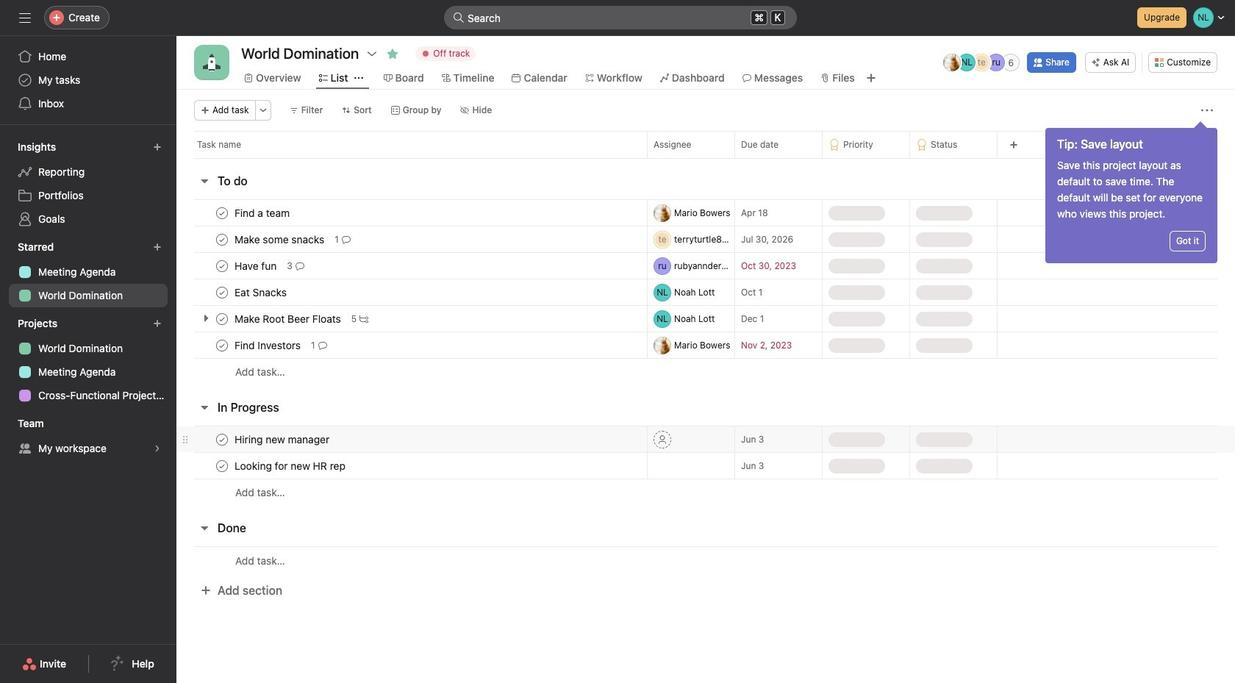 Task type: describe. For each thing, give the bounding box(es) containing it.
mark complete image for looking for new hr rep cell
[[213, 457, 231, 475]]

mark complete checkbox inside make root beer floats cell
[[213, 310, 231, 328]]

global element
[[0, 36, 177, 124]]

task name text field for mark complete checkbox inside the find a team cell
[[232, 206, 294, 220]]

mark complete image for 'make some snacks' cell
[[213, 231, 231, 248]]

make some snacks cell
[[177, 226, 647, 253]]

header in progress tree grid
[[177, 426, 1236, 506]]

mark complete checkbox for eat snacks cell
[[213, 284, 231, 301]]

looking for new hr rep cell
[[177, 452, 647, 480]]

add field image
[[1010, 141, 1019, 149]]

teams element
[[0, 410, 177, 463]]

task name text field for mark complete image within the looking for new hr rep cell
[[232, 459, 350, 473]]

mark complete checkbox for find a team cell
[[213, 204, 231, 222]]

projects element
[[0, 310, 177, 410]]

have fun cell
[[177, 252, 647, 280]]

task name text field for mark complete option in eat snacks cell
[[232, 285, 291, 300]]

mark complete image for eat snacks cell
[[213, 284, 231, 301]]

collapse task list for this group image for mark complete option in the hiring new manager cell
[[199, 402, 210, 413]]

mark complete checkbox for 'make some snacks' cell
[[213, 231, 231, 248]]

add tab image
[[866, 72, 877, 84]]

header to do tree grid
[[177, 199, 1236, 385]]

show options image
[[367, 48, 378, 60]]

collapse task list for this group image for mark complete checkbox inside the find a team cell
[[199, 175, 210, 187]]

find investors cell
[[177, 332, 647, 359]]

rocket image
[[203, 54, 221, 71]]

starred element
[[0, 234, 177, 310]]

new project or portfolio image
[[153, 319, 162, 328]]

make root beer floats cell
[[177, 305, 647, 333]]

3 comments image
[[296, 262, 304, 270]]



Task type: locate. For each thing, give the bounding box(es) containing it.
1 collapse task list for this group image from the top
[[199, 175, 210, 187]]

mark complete image inside have fun "cell"
[[213, 257, 231, 275]]

mark complete image for hiring new manager cell
[[213, 431, 231, 448]]

Task name text field
[[232, 232, 329, 247], [232, 259, 281, 273], [232, 312, 346, 326], [232, 338, 305, 353], [232, 432, 334, 447], [232, 459, 350, 473]]

mark complete checkbox inside hiring new manager cell
[[213, 431, 231, 448]]

remove from starred image
[[387, 48, 399, 60]]

more actions image
[[259, 106, 268, 115]]

mark complete image inside find a team cell
[[213, 204, 231, 222]]

mark complete checkbox inside have fun "cell"
[[213, 257, 231, 275]]

task name text field for 'make some snacks' cell mark complete icon
[[232, 232, 329, 247]]

mark complete checkbox inside find a team cell
[[213, 204, 231, 222]]

expand subtask list for the task make root beer floats image
[[200, 313, 212, 324]]

mark complete image
[[213, 204, 231, 222], [213, 257, 231, 275], [213, 310, 231, 328], [213, 337, 231, 354], [213, 457, 231, 475]]

4 mark complete image from the top
[[213, 337, 231, 354]]

1 comment image
[[342, 235, 351, 244]]

2 task name text field from the top
[[232, 285, 291, 300]]

1 vertical spatial task name text field
[[232, 285, 291, 300]]

0 vertical spatial mark complete image
[[213, 231, 231, 248]]

task name text field for mark complete image corresponding to find investors cell
[[232, 338, 305, 353]]

task name text field inside looking for new hr rep cell
[[232, 459, 350, 473]]

mark complete image for find a team cell
[[213, 204, 231, 222]]

mark complete checkbox inside 'make some snacks' cell
[[213, 231, 231, 248]]

1 mark complete checkbox from the top
[[213, 231, 231, 248]]

mark complete checkbox for have fun "cell" on the top of page
[[213, 257, 231, 275]]

1 mark complete image from the top
[[213, 231, 231, 248]]

task name text field inside have fun "cell"
[[232, 259, 281, 273]]

2 mark complete image from the top
[[213, 257, 231, 275]]

Task name text field
[[232, 206, 294, 220], [232, 285, 291, 300]]

2 collapse task list for this group image from the top
[[199, 402, 210, 413]]

hide sidebar image
[[19, 12, 31, 24]]

2 mark complete checkbox from the top
[[213, 337, 231, 354]]

Mark complete checkbox
[[213, 231, 231, 248], [213, 257, 231, 275], [213, 284, 231, 301], [213, 310, 231, 328], [213, 431, 231, 448], [213, 457, 231, 475]]

1 vertical spatial mark complete checkbox
[[213, 337, 231, 354]]

5 subtasks image
[[360, 314, 369, 323]]

mark complete image inside eat snacks cell
[[213, 284, 231, 301]]

collapse task list for this group image
[[199, 522, 210, 534]]

3 mark complete checkbox from the top
[[213, 284, 231, 301]]

5 mark complete image from the top
[[213, 457, 231, 475]]

1 comment image
[[318, 341, 327, 350]]

task name text field inside make root beer floats cell
[[232, 312, 346, 326]]

3 mark complete image from the top
[[213, 431, 231, 448]]

prominent image
[[453, 12, 465, 24]]

mark complete image inside looking for new hr rep cell
[[213, 457, 231, 475]]

mark complete checkbox for find investors cell
[[213, 337, 231, 354]]

4 task name text field from the top
[[232, 338, 305, 353]]

1 mark complete checkbox from the top
[[213, 204, 231, 222]]

5 task name text field from the top
[[232, 432, 334, 447]]

None field
[[444, 6, 797, 29]]

task name text field inside find a team cell
[[232, 206, 294, 220]]

2 mark complete image from the top
[[213, 284, 231, 301]]

mark complete checkbox for hiring new manager cell
[[213, 431, 231, 448]]

mark complete checkbox for looking for new hr rep cell
[[213, 457, 231, 475]]

task name text field for mark complete icon inside hiring new manager cell
[[232, 432, 334, 447]]

2 mark complete checkbox from the top
[[213, 257, 231, 275]]

2 vertical spatial mark complete image
[[213, 431, 231, 448]]

tooltip
[[1046, 124, 1218, 263]]

0 vertical spatial mark complete checkbox
[[213, 204, 231, 222]]

mark complete image inside hiring new manager cell
[[213, 431, 231, 448]]

task name text field inside hiring new manager cell
[[232, 432, 334, 447]]

eat snacks cell
[[177, 279, 647, 306]]

task name text field for mark complete image within the have fun "cell"
[[232, 259, 281, 273]]

6 task name text field from the top
[[232, 459, 350, 473]]

task name text field inside 'make some snacks' cell
[[232, 232, 329, 247]]

0 vertical spatial collapse task list for this group image
[[199, 175, 210, 187]]

4 mark complete checkbox from the top
[[213, 310, 231, 328]]

1 vertical spatial mark complete image
[[213, 284, 231, 301]]

1 vertical spatial collapse task list for this group image
[[199, 402, 210, 413]]

2 task name text field from the top
[[232, 259, 281, 273]]

task name text field inside find investors cell
[[232, 338, 305, 353]]

task name text field inside eat snacks cell
[[232, 285, 291, 300]]

3 mark complete image from the top
[[213, 310, 231, 328]]

mark complete image for find investors cell
[[213, 337, 231, 354]]

0 vertical spatial task name text field
[[232, 206, 294, 220]]

mark complete checkbox inside find investors cell
[[213, 337, 231, 354]]

mark complete checkbox inside looking for new hr rep cell
[[213, 457, 231, 475]]

add items to starred image
[[153, 243, 162, 252]]

collapse task list for this group image
[[199, 175, 210, 187], [199, 402, 210, 413]]

3 task name text field from the top
[[232, 312, 346, 326]]

1 task name text field from the top
[[232, 232, 329, 247]]

tab actions image
[[354, 74, 363, 82]]

mark complete image
[[213, 231, 231, 248], [213, 284, 231, 301], [213, 431, 231, 448]]

see details, my workspace image
[[153, 444, 162, 453]]

find a team cell
[[177, 199, 647, 227]]

insights element
[[0, 134, 177, 234]]

row
[[177, 131, 1236, 158], [194, 157, 1218, 159], [177, 199, 1236, 227], [177, 226, 1236, 253], [177, 252, 1236, 280], [177, 279, 1236, 306], [177, 305, 1236, 333], [177, 332, 1236, 359], [177, 358, 1236, 385], [177, 426, 1236, 453], [177, 452, 1236, 480], [177, 479, 1236, 506], [177, 547, 1236, 575]]

5 mark complete checkbox from the top
[[213, 431, 231, 448]]

new insights image
[[153, 143, 162, 152]]

Search tasks, projects, and more text field
[[444, 6, 797, 29]]

mark complete checkbox inside eat snacks cell
[[213, 284, 231, 301]]

more actions image
[[1202, 104, 1214, 116]]

hiring new manager cell
[[177, 426, 647, 453]]

6 mark complete checkbox from the top
[[213, 457, 231, 475]]

Mark complete checkbox
[[213, 204, 231, 222], [213, 337, 231, 354]]

1 mark complete image from the top
[[213, 204, 231, 222]]

mark complete image for have fun "cell" on the top of page
[[213, 257, 231, 275]]

1 task name text field from the top
[[232, 206, 294, 220]]



Task type: vqa. For each thing, say whether or not it's contained in the screenshot.
option
no



